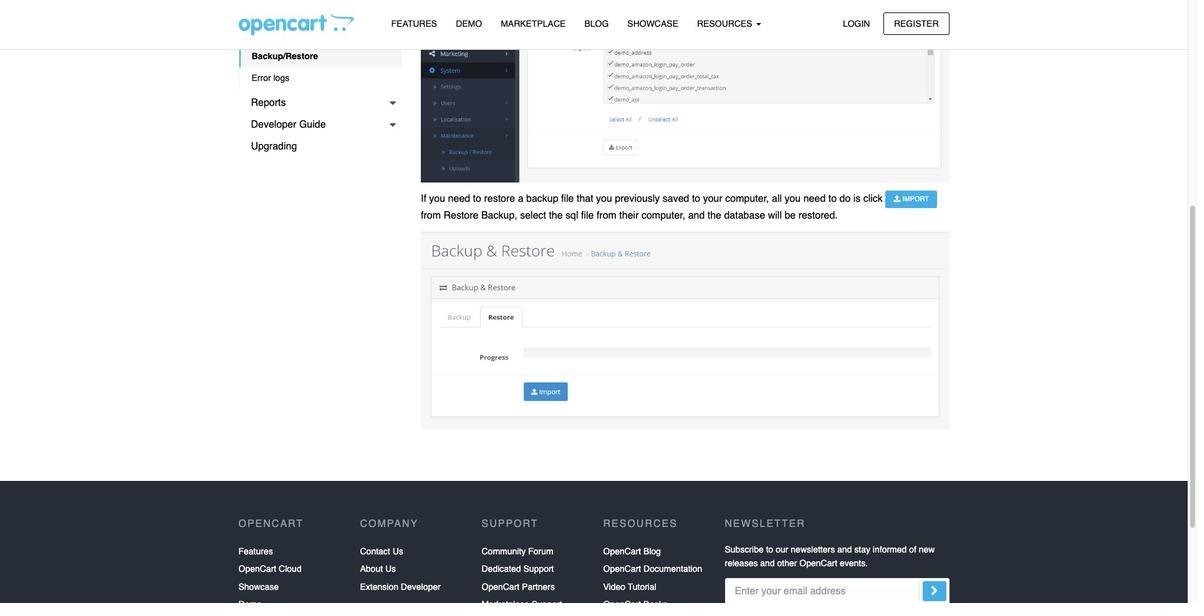 Task type: describe. For each thing, give the bounding box(es) containing it.
video
[[604, 583, 626, 593]]

do
[[840, 193, 851, 205]]

opencart cloud link
[[239, 561, 302, 579]]

error
[[252, 73, 271, 83]]

Enter your email address text field
[[725, 579, 950, 604]]

opencart - open source shopping cart solution image
[[239, 13, 354, 36]]

company
[[360, 519, 419, 530]]

register link
[[884, 12, 950, 35]]

admin backup tag image
[[421, 0, 950, 183]]

sql
[[566, 210, 579, 222]]

2 need from the left
[[804, 193, 826, 205]]

opencart for opencart
[[239, 519, 304, 530]]

admin restore tag image
[[421, 232, 950, 430]]

previously
[[615, 193, 660, 205]]

demo
[[456, 19, 482, 29]]

releases
[[725, 559, 758, 569]]

to left do
[[829, 193, 837, 205]]

to left restore
[[473, 193, 482, 205]]

resources link
[[688, 13, 771, 35]]

subscribe
[[725, 545, 764, 555]]

1 vertical spatial support
[[524, 565, 554, 575]]

opencart blog link
[[604, 543, 661, 561]]

events.
[[840, 559, 868, 569]]

upgrading link
[[239, 136, 402, 158]]

1 vertical spatial blog
[[644, 547, 661, 557]]

0 vertical spatial developer
[[251, 119, 297, 130]]

and for opencart
[[761, 559, 775, 569]]

backup/restore
[[252, 51, 318, 61]]

newsletter
[[725, 519, 806, 530]]

stay
[[855, 545, 871, 555]]

error logs link
[[239, 67, 402, 89]]

angle right image
[[931, 584, 939, 599]]

if
[[421, 193, 427, 205]]

tools
[[251, 4, 277, 15]]

your
[[704, 193, 723, 205]]

opencart partners link
[[482, 579, 555, 597]]

dedicated support link
[[482, 561, 554, 579]]

upgrading
[[251, 141, 297, 152]]

backup
[[527, 193, 559, 205]]

features for opencart cloud
[[239, 547, 273, 557]]

is
[[854, 193, 861, 205]]

us for about us
[[386, 565, 396, 575]]

showcase for the rightmost 'showcase' link
[[628, 19, 679, 29]]

extension developer
[[360, 583, 441, 593]]

demo link
[[447, 13, 492, 35]]

forum
[[528, 547, 554, 557]]

showcase for left 'showcase' link
[[239, 583, 279, 593]]

contact us link
[[360, 543, 403, 561]]

community forum link
[[482, 543, 554, 561]]

video tutorial link
[[604, 579, 657, 597]]

their
[[620, 210, 639, 222]]

new
[[919, 545, 935, 555]]

about us
[[360, 565, 396, 575]]

that
[[577, 193, 594, 205]]

2 you from the left
[[596, 193, 613, 205]]

opencart for opencart cloud
[[239, 565, 276, 575]]

1 vertical spatial file
[[581, 210, 594, 222]]

opencart inside subscribe to our newsletters and stay informed of new releases and other opencart events.
[[800, 559, 838, 569]]

video tutorial
[[604, 583, 657, 593]]

cloud
[[279, 565, 302, 575]]

will
[[768, 210, 782, 222]]

opencart partners
[[482, 583, 555, 593]]

uploads link
[[239, 24, 402, 46]]

logs
[[274, 73, 290, 83]]

1 horizontal spatial showcase link
[[618, 13, 688, 35]]

reports
[[251, 97, 286, 109]]

0 vertical spatial blog
[[585, 19, 609, 29]]

and for database
[[688, 210, 705, 222]]

community forum
[[482, 547, 554, 557]]

contact
[[360, 547, 390, 557]]

opencart for opencart blog
[[604, 547, 641, 557]]

blog link
[[575, 13, 618, 35]]

of
[[910, 545, 917, 555]]

restore
[[444, 210, 479, 222]]



Task type: vqa. For each thing, say whether or not it's contained in the screenshot.
OPENCART inside the Subscribe To Our Newsletters And Stay Informed Of New Releases And Other Opencart Events.
yes



Task type: locate. For each thing, give the bounding box(es) containing it.
and left other
[[761, 559, 775, 569]]

2 vertical spatial and
[[761, 559, 775, 569]]

1 horizontal spatial showcase
[[628, 19, 679, 29]]

1 vertical spatial resources
[[604, 519, 678, 530]]

dedicated
[[482, 565, 521, 575]]

need up restore
[[448, 193, 470, 205]]

developer guide link
[[239, 114, 402, 136]]

opencart cloud
[[239, 565, 302, 575]]

guide
[[299, 119, 326, 130]]

features for demo
[[391, 19, 437, 29]]

file right sql
[[581, 210, 594, 222]]

informed
[[873, 545, 907, 555]]

1 vertical spatial developer
[[401, 583, 441, 593]]

from restore backup, select the sql file from their computer, and the database will be restored.
[[421, 210, 838, 222]]

features link
[[382, 13, 447, 35], [239, 543, 273, 561]]

0 horizontal spatial file
[[561, 193, 574, 205]]

1 horizontal spatial blog
[[644, 547, 661, 557]]

support
[[482, 519, 539, 530], [524, 565, 554, 575]]

0 vertical spatial showcase link
[[618, 13, 688, 35]]

error logs
[[252, 73, 290, 83]]

to left your
[[692, 193, 701, 205]]

0 vertical spatial resources
[[697, 19, 755, 29]]

extension developer link
[[360, 579, 441, 597]]

2 the from the left
[[708, 210, 722, 222]]

0 horizontal spatial need
[[448, 193, 470, 205]]

login
[[843, 18, 871, 28]]

select
[[520, 210, 546, 222]]

0 vertical spatial us
[[393, 547, 403, 557]]

and
[[688, 210, 705, 222], [838, 545, 852, 555], [761, 559, 775, 569]]

opencart up 'video tutorial'
[[604, 565, 641, 575]]

our
[[776, 545, 789, 555]]

0 horizontal spatial features
[[239, 547, 273, 557]]

us
[[393, 547, 403, 557], [386, 565, 396, 575]]

uploads
[[252, 29, 284, 39]]

opencart down the dedicated
[[482, 583, 520, 593]]

reports link
[[239, 92, 402, 114]]

2 from from the left
[[597, 210, 617, 222]]

register
[[895, 18, 939, 28]]

blog
[[585, 19, 609, 29], [644, 547, 661, 557]]

1 vertical spatial showcase link
[[239, 579, 279, 597]]

features
[[391, 19, 437, 29], [239, 547, 273, 557]]

developer
[[251, 119, 297, 130], [401, 583, 441, 593]]

backup,
[[482, 210, 518, 222]]

3 you from the left
[[785, 193, 801, 205]]

features link for opencart cloud
[[239, 543, 273, 561]]

features link up opencart cloud
[[239, 543, 273, 561]]

0 vertical spatial computer,
[[726, 193, 770, 205]]

all
[[772, 193, 782, 205]]

the down your
[[708, 210, 722, 222]]

restore
[[484, 193, 515, 205]]

login link
[[833, 12, 881, 35]]

import
[[901, 195, 929, 203]]

1 horizontal spatial developer
[[401, 583, 441, 593]]

0 vertical spatial features
[[391, 19, 437, 29]]

from down if
[[421, 210, 441, 222]]

opencart up opencart cloud
[[239, 519, 304, 530]]

us for contact us
[[393, 547, 403, 557]]

computer, up database at the right of the page
[[726, 193, 770, 205]]

documentation
[[644, 565, 703, 575]]

a
[[518, 193, 524, 205]]

contact us
[[360, 547, 403, 557]]

0 horizontal spatial you
[[429, 193, 446, 205]]

1 horizontal spatial features link
[[382, 13, 447, 35]]

showcase
[[628, 19, 679, 29], [239, 583, 279, 593]]

you
[[429, 193, 446, 205], [596, 193, 613, 205], [785, 193, 801, 205]]

upload image
[[894, 195, 901, 202]]

1 horizontal spatial from
[[597, 210, 617, 222]]

saved
[[663, 193, 690, 205]]

1 vertical spatial features
[[239, 547, 273, 557]]

0 horizontal spatial showcase link
[[239, 579, 279, 597]]

tutorial
[[628, 583, 657, 593]]

to inside subscribe to our newsletters and stay informed of new releases and other opencart events.
[[766, 545, 774, 555]]

1 need from the left
[[448, 193, 470, 205]]

opencart up opencart documentation
[[604, 547, 641, 557]]

and up events.
[[838, 545, 852, 555]]

showcase down 'opencart cloud' link
[[239, 583, 279, 593]]

newsletters
[[791, 545, 835, 555]]

1 horizontal spatial the
[[708, 210, 722, 222]]

to
[[473, 193, 482, 205], [692, 193, 701, 205], [829, 193, 837, 205], [766, 545, 774, 555]]

from
[[421, 210, 441, 222], [597, 210, 617, 222]]

us right about
[[386, 565, 396, 575]]

tools link
[[239, 0, 402, 21]]

1 horizontal spatial need
[[804, 193, 826, 205]]

backup/restore link
[[239, 46, 402, 67]]

partners
[[522, 583, 555, 593]]

developer up upgrading at the top left of the page
[[251, 119, 297, 130]]

0 horizontal spatial blog
[[585, 19, 609, 29]]

file up sql
[[561, 193, 574, 205]]

0 horizontal spatial and
[[688, 210, 705, 222]]

0 horizontal spatial features link
[[239, 543, 273, 561]]

the left sql
[[549, 210, 563, 222]]

opencart documentation link
[[604, 561, 703, 579]]

0 horizontal spatial from
[[421, 210, 441, 222]]

0 vertical spatial and
[[688, 210, 705, 222]]

1 vertical spatial us
[[386, 565, 396, 575]]

support up 'partners'
[[524, 565, 554, 575]]

opencart for opencart partners
[[482, 583, 520, 593]]

import link
[[886, 191, 938, 208]]

you right all
[[785, 193, 801, 205]]

features link for demo
[[382, 13, 447, 35]]

2 horizontal spatial you
[[785, 193, 801, 205]]

opencart blog
[[604, 547, 661, 557]]

opencart documentation
[[604, 565, 703, 575]]

the
[[549, 210, 563, 222], [708, 210, 722, 222]]

1 vertical spatial computer,
[[642, 210, 686, 222]]

resources
[[697, 19, 755, 29], [604, 519, 678, 530]]

opencart
[[239, 519, 304, 530], [604, 547, 641, 557], [800, 559, 838, 569], [239, 565, 276, 575], [604, 565, 641, 575], [482, 583, 520, 593]]

subscribe to our newsletters and stay informed of new releases and other opencart events.
[[725, 545, 935, 569]]

marketplace link
[[492, 13, 575, 35]]

showcase link
[[618, 13, 688, 35], [239, 579, 279, 597]]

us right contact
[[393, 547, 403, 557]]

features left demo at the top of the page
[[391, 19, 437, 29]]

0 vertical spatial features link
[[382, 13, 447, 35]]

other
[[778, 559, 798, 569]]

support up community
[[482, 519, 539, 530]]

0 horizontal spatial developer
[[251, 119, 297, 130]]

showcase right blog link
[[628, 19, 679, 29]]

click
[[864, 193, 883, 205]]

marketplace
[[501, 19, 566, 29]]

extension
[[360, 583, 399, 593]]

0 vertical spatial showcase
[[628, 19, 679, 29]]

0 vertical spatial file
[[561, 193, 574, 205]]

2 horizontal spatial and
[[838, 545, 852, 555]]

1 horizontal spatial and
[[761, 559, 775, 569]]

0 vertical spatial support
[[482, 519, 539, 530]]

opencart for opencart documentation
[[604, 565, 641, 575]]

1 vertical spatial features link
[[239, 543, 273, 561]]

database
[[725, 210, 766, 222]]

1 horizontal spatial computer,
[[726, 193, 770, 205]]

1 horizontal spatial resources
[[697, 19, 755, 29]]

features up opencart cloud
[[239, 547, 273, 557]]

computer, down if you need to restore a backup file that you previously saved to your computer, all you need to do is click
[[642, 210, 686, 222]]

1 from from the left
[[421, 210, 441, 222]]

you right that
[[596, 193, 613, 205]]

restored.
[[799, 210, 838, 222]]

opencart down newsletters
[[800, 559, 838, 569]]

you right if
[[429, 193, 446, 205]]

1 the from the left
[[549, 210, 563, 222]]

dedicated support
[[482, 565, 554, 575]]

to left our
[[766, 545, 774, 555]]

if you need to restore a backup file that you previously saved to your computer, all you need to do is click
[[421, 193, 886, 205]]

1 vertical spatial and
[[838, 545, 852, 555]]

0 horizontal spatial the
[[549, 210, 563, 222]]

1 horizontal spatial you
[[596, 193, 613, 205]]

developer right extension
[[401, 583, 441, 593]]

community
[[482, 547, 526, 557]]

developer guide
[[251, 119, 326, 130]]

1 horizontal spatial features
[[391, 19, 437, 29]]

file
[[561, 193, 574, 205], [581, 210, 594, 222]]

about
[[360, 565, 383, 575]]

and down your
[[688, 210, 705, 222]]

need up restored.
[[804, 193, 826, 205]]

features link left demo at the top of the page
[[382, 13, 447, 35]]

0 horizontal spatial showcase
[[239, 583, 279, 593]]

from left their
[[597, 210, 617, 222]]

0 horizontal spatial computer,
[[642, 210, 686, 222]]

1 horizontal spatial file
[[581, 210, 594, 222]]

1 vertical spatial showcase
[[239, 583, 279, 593]]

be
[[785, 210, 796, 222]]

1 you from the left
[[429, 193, 446, 205]]

0 horizontal spatial resources
[[604, 519, 678, 530]]

opencart left cloud
[[239, 565, 276, 575]]

about us link
[[360, 561, 396, 579]]



